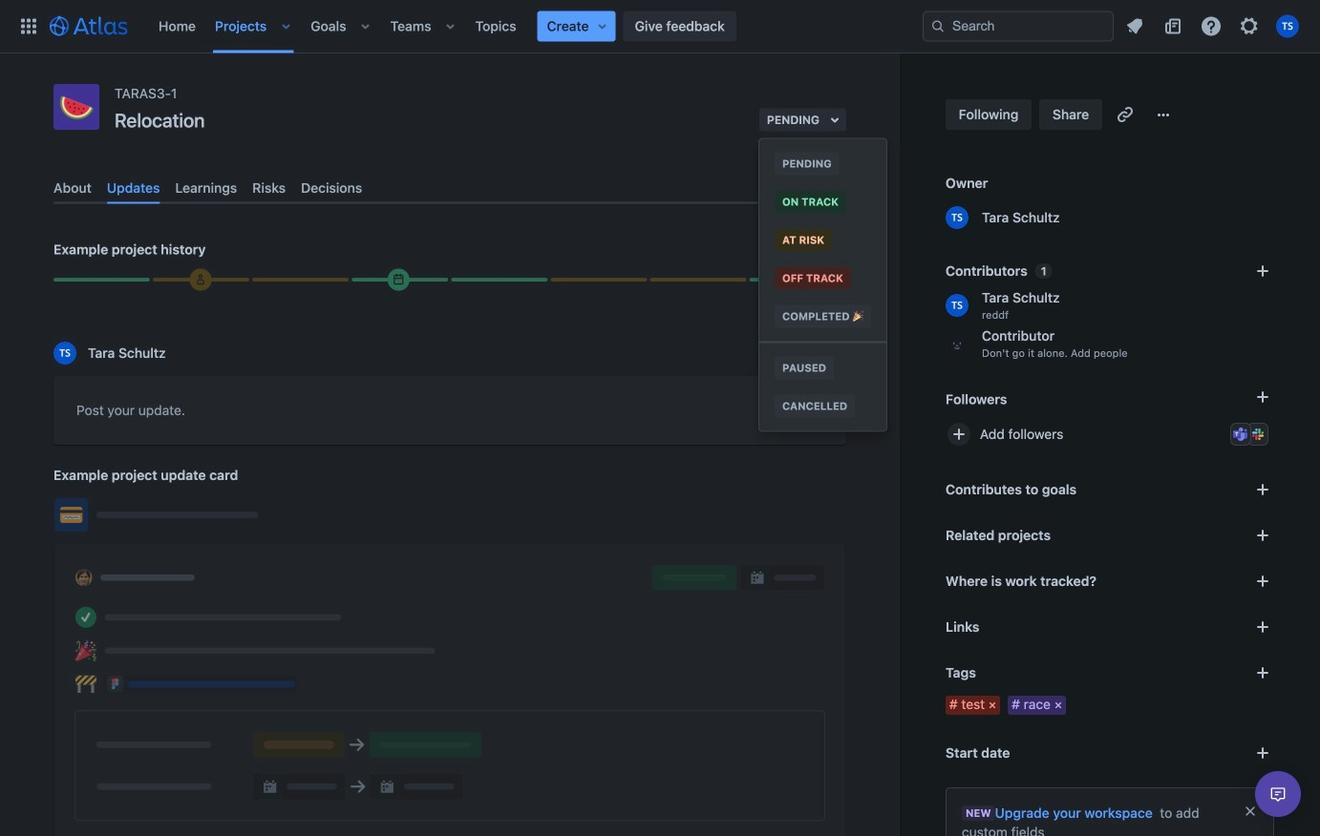 Task type: describe. For each thing, give the bounding box(es) containing it.
account image
[[1276, 15, 1299, 38]]

slack logo showing nan channels are connected to this project image
[[1251, 427, 1266, 442]]

switch to... image
[[17, 15, 40, 38]]

notifications image
[[1124, 15, 1146, 38]]

close banner image
[[1243, 804, 1258, 820]]

msteams logo showing  channels are connected to this project image
[[1233, 427, 1249, 442]]

1 close tag image from the left
[[985, 698, 1000, 714]]

2 close tag image from the left
[[1051, 698, 1066, 714]]



Task type: vqa. For each thing, say whether or not it's contained in the screenshot.
Close Tag image to the left
yes



Task type: locate. For each thing, give the bounding box(es) containing it.
top element
[[11, 0, 923, 53]]

help image
[[1200, 15, 1223, 38]]

settings image
[[1238, 15, 1261, 38]]

open intercom messenger image
[[1267, 783, 1290, 806]]

group
[[760, 139, 887, 342], [760, 342, 887, 431]]

close tag image
[[985, 698, 1000, 714], [1051, 698, 1066, 714]]

Search field
[[923, 11, 1114, 42]]

1 horizontal spatial close tag image
[[1051, 698, 1066, 714]]

1 group from the top
[[760, 139, 887, 342]]

Main content area, start typing to enter text. text field
[[76, 399, 824, 429]]

0 horizontal spatial close tag image
[[985, 698, 1000, 714]]

add a follower image
[[1252, 386, 1274, 409]]

banner
[[0, 0, 1320, 54]]

menu
[[760, 139, 887, 431]]

set start date image
[[1252, 742, 1274, 765]]

2 group from the top
[[760, 342, 887, 431]]

tab list
[[46, 172, 854, 204]]

add follower image
[[948, 423, 971, 446]]

None search field
[[923, 11, 1114, 42]]

search image
[[931, 19, 946, 34]]



